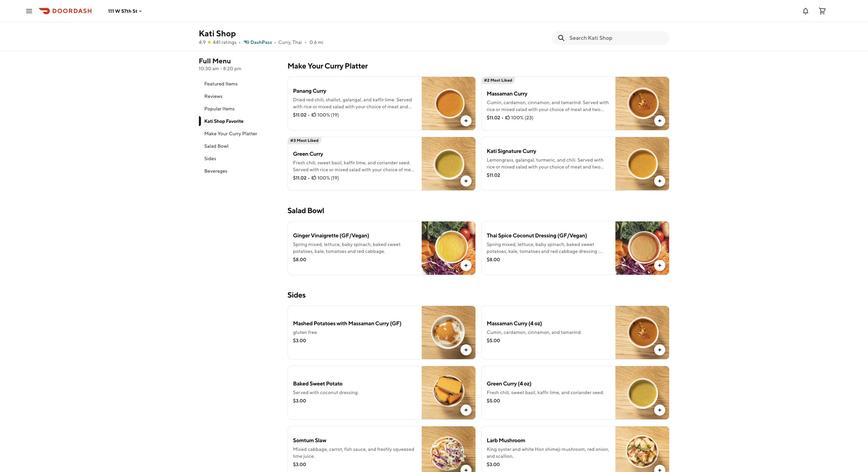 Task type: vqa. For each thing, say whether or not it's contained in the screenshot.


Task type: describe. For each thing, give the bounding box(es) containing it.
1 horizontal spatial platter
[[345, 61, 368, 70]]

am
[[212, 66, 219, 71]]

green curry fresh chili, sweet basil, kaffir lime, and coriander seed. served with rice or mixed salad with your choice of meat and two sides. spicy and gluten free.
[[293, 151, 415, 180]]

rice inside massaman curry cumin, cardamon, cinnamon, and tamarind. served with rice or mixed salad with your choice of meat and two sides. vegan and gluten free.
[[487, 107, 495, 112]]

sweet
[[310, 381, 325, 388]]

menu
[[212, 57, 231, 65]]

$11.02 • for massaman curry
[[487, 115, 504, 121]]

kati inside 'kati signature curry lemongrass, galangal, turmeric, and chili. served with rice or mixed salad with your choice of meat and two sides. very spicy, vegan, and gluten free.'
[[487, 148, 497, 155]]

(gf/vegan) inside ginger vinaigrette (gf/vegan) spring mixed, lettuce, baby spinach, baked sweet potatoes, kale, tomatoes and red cabbage. $8.00
[[340, 233, 369, 239]]

meat inside 'kati signature curry lemongrass, galangal, turmeric, and chili. served with rice or mixed salad with your choice of meat and two sides. very spicy, vegan, and gluten free.'
[[571, 164, 582, 170]]

add item to cart image for spring mixed, lettuce, baby spinach, baked sweet potatoes, kale, tomatoes and red cabbage.
[[463, 263, 469, 269]]

massaman curry cumin, cardamon, cinnamon, and tamarind. served with rice or mixed salad with your choice of meat and two sides. vegan and gluten free.
[[487, 90, 609, 119]]

add item to cart image for cumin, cardamon, cinnamon, and tamarind.
[[657, 348, 663, 353]]

w
[[115, 8, 120, 14]]

chili, inside the panang curry dried red chili, shallot, galangal, and kaffir lime. served with rice or mixed salad with your choice of meat and two sides. spicy and gluten free.
[[315, 97, 325, 103]]

organic
[[322, 12, 338, 18]]

and inside green curry (4 oz) fresh chili, sweet basil, kaffir lime, and coriander seed. $5.00
[[561, 390, 570, 396]]

fresh inside green curry fresh chili, sweet basil, kaffir lime, and coriander seed. served with rice or mixed salad with your choice of meat and two sides. spicy and gluten free.
[[293, 160, 305, 166]]

salad inside button
[[204, 144, 217, 149]]

vegan
[[500, 114, 514, 119]]

massaman curry (4 oz) cumin, cardamon, cinnamon, and tamarind. $5.00
[[487, 321, 582, 344]]

curry,
[[395, 12, 407, 18]]

lime, inside green curry fresh chili, sweet basil, kaffir lime, and coriander seed. served with rice or mixed salad with your choice of meat and two sides. spicy and gluten free.
[[356, 160, 367, 166]]

salad bowl button
[[199, 140, 279, 153]]

carrot,
[[329, 447, 343, 453]]

galangal, inside the panang curry dried red chili, shallot, galangal, and kaffir lime. served with rice or mixed salad with your choice of meat and two sides. spicy and gluten free.
[[343, 97, 363, 103]]

lemongrass
[[533, 256, 558, 261]]

beverages
[[204, 168, 227, 174]]

salad inside massaman curry cumin, cardamon, cinnamon, and tamarind. served with rice or mixed salad with your choice of meat and two sides. vegan and gluten free.
[[516, 107, 527, 112]]

10:30
[[199, 66, 211, 71]]

curry,
[[278, 40, 292, 45]]

favorite
[[226, 119, 244, 124]]

#3
[[290, 138, 296, 143]]

and inside ginger vinaigrette (gf/vegan) spring mixed, lettuce, baby spinach, baked sweet potatoes, kale, tomatoes and red cabbage. $8.00
[[348, 249, 356, 254]]

dressing
[[579, 249, 598, 254]]

red inside larb mushroom king oyster and white hon shimeji mushroom, red onion, and scallion. $3.00
[[587, 447, 595, 453]]

kati for kati shop
[[199, 28, 215, 38]]

vegan, inside 'kati signature curry lemongrass, galangal, turmeric, and chili. served with rice or mixed salad with your choice of meat and two sides. very spicy, vegan, and gluten free.'
[[524, 171, 539, 177]]

served inside massaman curry cumin, cardamon, cinnamon, and tamarind. served with rice or mixed salad with your choice of meat and two sides. vegan and gluten free.
[[583, 100, 599, 105]]

-
[[220, 66, 222, 71]]

coriander inside green curry (4 oz) fresh chili, sweet basil, kaffir lime, and coriander seed. $5.00
[[571, 390, 592, 396]]

ginger
[[293, 233, 310, 239]]

chili. inside thai spice coconut dressing (gf/vegan) spring mixed, lettuce, baby spinach, baked sweet potatoes, kale, tomatoes and red cabbage dressing : cinnamon, tamarind, lemongrass turmeric, fresh chili.
[[592, 256, 602, 261]]

choice inside massaman curry cumin, cardamon, cinnamon, and tamarind. served with rice or mixed salad with your choice of meat and two sides. vegan and gluten free.
[[550, 107, 564, 112]]

sweet inside green curry fresh chili, sweet basil, kaffir lime, and coriander seed. served with rice or mixed salad with your choice of meat and two sides. spicy and gluten free.
[[318, 160, 331, 166]]

curry inside the panang curry dried red chili, shallot, galangal, and kaffir lime. served with rice or mixed salad with your choice of meat and two sides. spicy and gluten free.
[[313, 88, 326, 94]]

spring inside ginger vinaigrette (gf/vegan) spring mixed, lettuce, baby spinach, baked sweet potatoes, kale, tomatoes and red cabbage. $8.00
[[293, 242, 307, 248]]

add item to cart image for green curry
[[463, 179, 469, 184]]

curry inside 'kati signature curry lemongrass, galangal, turmeric, and chili. served with rice or mixed salad with your choice of meat and two sides. very spicy, vegan, and gluten free.'
[[523, 148, 536, 155]]

(4 for green curry (4 oz)
[[518, 381, 523, 388]]

mixed inside the panang curry dried red chili, shallot, galangal, and kaffir lime. served with rice or mixed salad with your choice of meat and two sides. spicy and gluten free.
[[318, 104, 332, 110]]

shimeji
[[545, 447, 561, 453]]

cabbage,
[[308, 447, 328, 453]]

green curry (4 oz) fresh chili, sweet basil, kaffir lime, and coriander seed. $5.00
[[487, 381, 604, 404]]

vegan combination image
[[422, 0, 476, 46]]

or inside green curry fresh chili, sweet basil, kaffir lime, and coriander seed. served with rice or mixed salad with your choice of meat and two sides. spicy and gluten free.
[[329, 167, 334, 173]]

ginger vinaigrette (gf/vegan) spring mixed, lettuce, baby spinach, baked sweet potatoes, kale, tomatoes and red cabbage. $8.00
[[293, 233, 401, 263]]

full
[[199, 57, 211, 65]]

111 w 57th st button
[[108, 8, 143, 14]]

tofu
[[339, 12, 349, 18]]

ratings
[[222, 40, 237, 45]]

ginger vinaigrette (gf/vegan) image
[[422, 222, 476, 276]]

shop for kati shop
[[216, 28, 236, 38]]

scallion.
[[496, 454, 514, 460]]

notification bell image
[[802, 7, 810, 15]]

and inside 100% vegan, organic tofu with mild massaman curry, cucumber salad, and kale salad with ginger vinaigrette. served with rice or mixed salad.
[[330, 19, 338, 25]]

make your curry platter button
[[199, 128, 279, 140]]

turmeric, inside thai spice coconut dressing (gf/vegan) spring mixed, lettuce, baby spinach, baked sweet potatoes, kale, tomatoes and red cabbage dressing : cinnamon, tamarind, lemongrass turmeric, fresh chili.
[[559, 256, 579, 261]]

somtum
[[293, 438, 314, 444]]

rice inside 100% vegan, organic tofu with mild massaman curry, cucumber salad, and kale salad with ginger vinaigrette. served with rice or mixed salad.
[[320, 26, 328, 32]]

coconut
[[513, 233, 534, 239]]

lettuce, inside thai spice coconut dressing (gf/vegan) spring mixed, lettuce, baby spinach, baked sweet potatoes, kale, tomatoes and red cabbage dressing : cinnamon, tamarind, lemongrass turmeric, fresh chili.
[[518, 242, 535, 248]]

100% (23)
[[511, 115, 534, 121]]

add item to cart image for served with coconut dressing.
[[463, 408, 469, 414]]

#2 most liked
[[484, 78, 512, 83]]

1 horizontal spatial salad bowl
[[288, 206, 324, 215]]

kale, inside thai spice coconut dressing (gf/vegan) spring mixed, lettuce, baby spinach, baked sweet potatoes, kale, tomatoes and red cabbage dressing : cinnamon, tamarind, lemongrass turmeric, fresh chili.
[[509, 249, 519, 254]]

add item to cart image for mixed cabbage, carrot, fish sauce, and freshly squeezed lime juice.
[[463, 468, 469, 473]]

liked for green
[[308, 138, 319, 143]]

spicy,
[[511, 171, 523, 177]]

of inside massaman curry cumin, cardamon, cinnamon, and tamarind. served with rice or mixed salad with your choice of meat and two sides. vegan and gluten free.
[[565, 107, 570, 112]]

mi
[[318, 40, 323, 45]]

massaman for (4
[[487, 321, 513, 327]]

oz) for green curry (4 oz)
[[524, 381, 532, 388]]

massaman
[[371, 12, 394, 18]]

$3.00 inside somtum slaw mixed cabbage, carrot, fish sauce, and freshly squeezed lime juice. $3.00
[[293, 462, 306, 468]]

served inside 100% vegan, organic tofu with mild massaman curry, cucumber salad, and kale salad with ginger vinaigrette. served with rice or mixed salad.
[[293, 26, 309, 32]]

#3 most liked
[[290, 138, 319, 143]]

cinnamon, inside thai spice coconut dressing (gf/vegan) spring mixed, lettuce, baby spinach, baked sweet potatoes, kale, tomatoes and red cabbage dressing : cinnamon, tamarind, lemongrass turmeric, fresh chili.
[[487, 256, 510, 261]]

salad,
[[316, 19, 329, 25]]

reviews button
[[199, 90, 279, 103]]

baked sweet potato served with coconut dressing. $3.00
[[293, 381, 359, 404]]

kale, inside ginger vinaigrette (gf/vegan) spring mixed, lettuce, baby spinach, baked sweet potatoes, kale, tomatoes and red cabbage. $8.00
[[315, 249, 325, 254]]

vinaigrette
[[311, 233, 339, 239]]

salad inside 'kati signature curry lemongrass, galangal, turmeric, and chili. served with rice or mixed salad with your choice of meat and two sides. very spicy, vegan, and gluten free.'
[[516, 164, 527, 170]]

lime
[[293, 454, 302, 460]]

panang
[[293, 88, 312, 94]]

57th
[[121, 8, 132, 14]]

$3.00 inside larb mushroom king oyster and white hon shimeji mushroom, red onion, and scallion. $3.00
[[487, 462, 500, 468]]

served inside 'kati signature curry lemongrass, galangal, turmeric, and chili. served with rice or mixed salad with your choice of meat and two sides. very spicy, vegan, and gluten free.'
[[578, 157, 593, 163]]

white
[[522, 447, 534, 453]]

rice inside the panang curry dried red chili, shallot, galangal, and kaffir lime. served with rice or mixed salad with your choice of meat and two sides. spicy and gluten free.
[[304, 104, 312, 110]]

massaman curry image
[[615, 77, 670, 131]]

gluten inside the panang curry dried red chili, shallot, galangal, and kaffir lime. served with rice or mixed salad with your choice of meat and two sides. spicy and gluten free.
[[338, 111, 352, 116]]

mushroom,
[[562, 447, 587, 453]]

choice inside green curry fresh chili, sweet basil, kaffir lime, and coriander seed. served with rice or mixed salad with your choice of meat and two sides. spicy and gluten free.
[[383, 167, 398, 173]]

sauce,
[[353, 447, 367, 453]]

popular items button
[[199, 103, 279, 115]]

oyster
[[498, 447, 512, 453]]

potato
[[326, 381, 343, 388]]

pm
[[234, 66, 241, 71]]

tamarind,
[[511, 256, 532, 261]]

lime.
[[385, 97, 396, 103]]

0 horizontal spatial thai
[[293, 40, 302, 45]]

shop for kati shop favorite
[[214, 119, 225, 124]]

dried
[[293, 97, 305, 103]]

$8.00 inside ginger vinaigrette (gf/vegan) spring mixed, lettuce, baby spinach, baked sweet potatoes, kale, tomatoes and red cabbage. $8.00
[[293, 257, 306, 263]]

ginger
[[372, 19, 386, 25]]

kati for kati shop favorite
[[204, 119, 213, 124]]

sides. inside massaman curry cumin, cardamon, cinnamon, and tamarind. served with rice or mixed salad with your choice of meat and two sides. vegan and gluten free.
[[487, 114, 499, 119]]

mixed
[[293, 447, 307, 453]]

red inside the panang curry dried red chili, shallot, galangal, and kaffir lime. served with rice or mixed salad with your choice of meat and two sides. spicy and gluten free.
[[306, 97, 314, 103]]

spinach, inside thai spice coconut dressing (gf/vegan) spring mixed, lettuce, baby spinach, baked sweet potatoes, kale, tomatoes and red cabbage dressing : cinnamon, tamarind, lemongrass turmeric, fresh chili.
[[548, 242, 566, 248]]

curry inside "mashed potatoes with massaman curry (gf) gluten free. $3.00"
[[375, 321, 389, 327]]

kati shop
[[199, 28, 236, 38]]

111 w 57th st
[[108, 8, 137, 14]]

vinaigrette.
[[387, 19, 412, 25]]

free. inside green curry fresh chili, sweet basil, kaffir lime, and coriander seed. served with rice or mixed salad with your choice of meat and two sides. spicy and gluten free.
[[362, 174, 372, 180]]

free. inside massaman curry cumin, cardamon, cinnamon, and tamarind. served with rice or mixed salad with your choice of meat and two sides. vegan and gluten free.
[[540, 114, 549, 119]]

(4 for massaman curry (4 oz)
[[529, 321, 534, 327]]

#2
[[484, 78, 490, 83]]

mushroom
[[499, 438, 525, 444]]

turmeric, inside 'kati signature curry lemongrass, galangal, turmeric, and chili. served with rice or mixed salad with your choice of meat and two sides. very spicy, vegan, and gluten free.'
[[536, 157, 556, 163]]

signature
[[498, 148, 522, 155]]

dressing.
[[339, 390, 359, 396]]

and inside massaman curry (4 oz) cumin, cardamon, cinnamon, and tamarind. $5.00
[[552, 330, 560, 336]]

dressing
[[535, 233, 557, 239]]

fish
[[344, 447, 352, 453]]

kati shop favorite
[[204, 119, 244, 124]]

mixed, inside thai spice coconut dressing (gf/vegan) spring mixed, lettuce, baby spinach, baked sweet potatoes, kale, tomatoes and red cabbage dressing : cinnamon, tamarind, lemongrass turmeric, fresh chili.
[[502, 242, 517, 248]]

fresh
[[580, 256, 591, 261]]

sides. inside 'kati signature curry lemongrass, galangal, turmeric, and chili. served with rice or mixed salad with your choice of meat and two sides. very spicy, vegan, and gluten free.'
[[487, 171, 499, 177]]

galangal, inside 'kati signature curry lemongrass, galangal, turmeric, and chili. served with rice or mixed salad with your choice of meat and two sides. very spicy, vegan, and gluten free.'
[[516, 157, 535, 163]]

cinnamon, inside massaman curry (4 oz) cumin, cardamon, cinnamon, and tamarind. $5.00
[[528, 330, 551, 336]]

most for massaman
[[491, 78, 501, 83]]

curry, thai • 0.6 mi
[[278, 40, 323, 45]]

very
[[500, 171, 510, 177]]

sides inside 'button'
[[204, 156, 216, 162]]

spice
[[498, 233, 512, 239]]

meat inside massaman curry cumin, cardamon, cinnamon, and tamarind. served with rice or mixed salad with your choice of meat and two sides. vegan and gluten free.
[[571, 107, 582, 112]]

441
[[213, 40, 221, 45]]

free. inside 'kati signature curry lemongrass, galangal, turmeric, and chili. served with rice or mixed salad with your choice of meat and two sides. very spicy, vegan, and gluten free.'
[[564, 171, 574, 177]]

open menu image
[[25, 7, 33, 15]]

2 $8.00 from the left
[[487, 257, 500, 263]]

chili. inside 'kati signature curry lemongrass, galangal, turmeric, and chili. served with rice or mixed salad with your choice of meat and two sides. very spicy, vegan, and gluten free.'
[[566, 157, 577, 163]]

coconut
[[320, 390, 338, 396]]

your inside massaman curry cumin, cardamon, cinnamon, and tamarind. served with rice or mixed salad with your choice of meat and two sides. vegan and gluten free.
[[539, 107, 549, 112]]

lemongrass,
[[487, 157, 515, 163]]

kaffir inside green curry fresh chili, sweet basil, kaffir lime, and coriander seed. served with rice or mixed salad with your choice of meat and two sides. spicy and gluten free.
[[344, 160, 355, 166]]

dashpass •
[[251, 40, 276, 45]]

larb mushroom image
[[615, 427, 670, 473]]

add item to cart image for larb mushroom
[[657, 468, 663, 473]]

1 (19) from the top
[[331, 112, 339, 118]]

8:20
[[223, 66, 233, 71]]

kati signature curry lemongrass, galangal, turmeric, and chili. served with rice or mixed salad with your choice of meat and two sides. very spicy, vegan, and gluten free.
[[487, 148, 604, 177]]

1 horizontal spatial bowl
[[307, 206, 324, 215]]

0 items, open order cart image
[[818, 7, 827, 15]]

featured
[[204, 81, 224, 87]]

oz) for massaman curry (4 oz)
[[535, 321, 542, 327]]

sides button
[[199, 153, 279, 165]]

thai inside thai spice coconut dressing (gf/vegan) spring mixed, lettuce, baby spinach, baked sweet potatoes, kale, tomatoes and red cabbage dressing : cinnamon, tamarind, lemongrass turmeric, fresh chili.
[[487, 233, 497, 239]]

liked for massaman
[[502, 78, 512, 83]]

two inside 'kati signature curry lemongrass, galangal, turmeric, and chili. served with rice or mixed salad with your choice of meat and two sides. very spicy, vegan, and gluten free.'
[[592, 164, 601, 170]]

your inside the make your curry platter button
[[218, 131, 228, 137]]

spicy inside the panang curry dried red chili, shallot, galangal, and kaffir lime. served with rice or mixed salad with your choice of meat and two sides. spicy and gluten free.
[[316, 111, 328, 116]]

(gf/vegan) inside thai spice coconut dressing (gf/vegan) spring mixed, lettuce, baby spinach, baked sweet potatoes, kale, tomatoes and red cabbage dressing : cinnamon, tamarind, lemongrass turmeric, fresh chili.
[[558, 233, 587, 239]]

spinach, inside ginger vinaigrette (gf/vegan) spring mixed, lettuce, baby spinach, baked sweet potatoes, kale, tomatoes and red cabbage. $8.00
[[354, 242, 372, 248]]

or inside 100% vegan, organic tofu with mild massaman curry, cucumber salad, and kale salad with ginger vinaigrette. served with rice or mixed salad.
[[329, 26, 334, 32]]

Item Search search field
[[570, 34, 664, 42]]

cumin, inside massaman curry cumin, cardamon, cinnamon, and tamarind. served with rice or mixed salad with your choice of meat and two sides. vegan and gluten free.
[[487, 100, 503, 105]]



Task type: locate. For each thing, give the bounding box(es) containing it.
vegan, inside 100% vegan, organic tofu with mild massaman curry, cucumber salad, and kale salad with ginger vinaigrette. served with rice or mixed salad.
[[307, 12, 321, 18]]

salad up beverages
[[204, 144, 217, 149]]

thai spice coconut dressing (gf/vegan) spring mixed, lettuce, baby spinach, baked sweet potatoes, kale, tomatoes and red cabbage dressing : cinnamon, tamarind, lemongrass turmeric, fresh chili.
[[487, 233, 602, 261]]

1 vertical spatial seed.
[[593, 390, 604, 396]]

curry inside massaman curry (4 oz) cumin, cardamon, cinnamon, and tamarind. $5.00
[[514, 321, 528, 327]]

0 horizontal spatial spinach,
[[354, 242, 372, 248]]

0 vertical spatial thai
[[293, 40, 302, 45]]

1 horizontal spatial fresh
[[487, 390, 499, 396]]

2 potatoes, from the left
[[487, 249, 508, 254]]

baked inside ginger vinaigrette (gf/vegan) spring mixed, lettuce, baby spinach, baked sweet potatoes, kale, tomatoes and red cabbage. $8.00
[[373, 242, 387, 248]]

juice.
[[303, 454, 315, 460]]

baked up cabbage.
[[373, 242, 387, 248]]

0 horizontal spatial mixed,
[[308, 242, 323, 248]]

mixed, down 'spice'
[[502, 242, 517, 248]]

spinach, up 'cabbage'
[[548, 242, 566, 248]]

(19)
[[331, 112, 339, 118], [331, 175, 339, 181]]

kati down "popular"
[[204, 119, 213, 124]]

reviews
[[204, 94, 223, 99]]

served inside green curry fresh chili, sweet basil, kaffir lime, and coriander seed. served with rice or mixed salad with your choice of meat and two sides. spicy and gluten free.
[[293, 167, 309, 173]]

0 vertical spatial galangal,
[[343, 97, 363, 103]]

2 vertical spatial chili,
[[500, 390, 510, 396]]

2 cardamon, from the top
[[504, 330, 527, 336]]

salad bowl up ginger
[[288, 206, 324, 215]]

1 vertical spatial bowl
[[307, 206, 324, 215]]

oz)
[[535, 321, 542, 327], [524, 381, 532, 388]]

thai spice coconut dressing (gf/vegan) image
[[615, 222, 670, 276]]

potatoes, down 'spice'
[[487, 249, 508, 254]]

1 vertical spatial make your curry platter
[[204, 131, 257, 137]]

100% vegan, organic tofu with mild massaman curry, cucumber salad, and kale salad with ginger vinaigrette. served with rice or mixed salad.
[[293, 12, 412, 32]]

curry inside button
[[229, 131, 241, 137]]

0 vertical spatial make
[[288, 61, 306, 70]]

cinnamon, inside massaman curry cumin, cardamon, cinnamon, and tamarind. served with rice or mixed salad with your choice of meat and two sides. vegan and gluten free.
[[528, 100, 551, 105]]

seed.
[[399, 160, 411, 166], [593, 390, 604, 396]]

1 tomatoes from the left
[[326, 249, 347, 254]]

and inside somtum slaw mixed cabbage, carrot, fish sauce, and freshly squeezed lime juice. $3.00
[[368, 447, 376, 453]]

add item to cart image for fresh chili, sweet basil, kaffir lime, and coriander seed.
[[657, 408, 663, 414]]

fresh inside green curry (4 oz) fresh chili, sweet basil, kaffir lime, and coriander seed. $5.00
[[487, 390, 499, 396]]

1 vertical spatial platter
[[242, 131, 257, 137]]

0 horizontal spatial lime,
[[356, 160, 367, 166]]

$3.00 inside "mashed potatoes with massaman curry (gf) gluten free. $3.00"
[[293, 338, 306, 344]]

1 vertical spatial galangal,
[[516, 157, 535, 163]]

sides. inside the panang curry dried red chili, shallot, galangal, and kaffir lime. served with rice or mixed salad with your choice of meat and two sides. spicy and gluten free.
[[302, 111, 315, 116]]

1 vertical spatial make
[[204, 131, 217, 137]]

2 kale, from the left
[[509, 249, 519, 254]]

2 lettuce, from the left
[[518, 242, 535, 248]]

massaman inside massaman curry (4 oz) cumin, cardamon, cinnamon, and tamarind. $5.00
[[487, 321, 513, 327]]

spring down ginger
[[293, 242, 307, 248]]

and inside thai spice coconut dressing (gf/vegan) spring mixed, lettuce, baby spinach, baked sweet potatoes, kale, tomatoes and red cabbage dressing : cinnamon, tamarind, lemongrass turmeric, fresh chili.
[[541, 249, 550, 254]]

1 horizontal spatial lettuce,
[[518, 242, 535, 248]]

baby inside thai spice coconut dressing (gf/vegan) spring mixed, lettuce, baby spinach, baked sweet potatoes, kale, tomatoes and red cabbage dressing : cinnamon, tamarind, lemongrass turmeric, fresh chili.
[[536, 242, 547, 248]]

oz) inside massaman curry (4 oz) cumin, cardamon, cinnamon, and tamarind. $5.00
[[535, 321, 542, 327]]

0.6
[[310, 40, 317, 45]]

$3.00 down lime
[[293, 462, 306, 468]]

massaman inside massaman curry cumin, cardamon, cinnamon, and tamarind. served with rice or mixed salad with your choice of meat and two sides. vegan and gluten free.
[[487, 90, 513, 97]]

111
[[108, 8, 114, 14]]

(gf/vegan) up 'cabbage'
[[558, 233, 587, 239]]

0 vertical spatial items
[[225, 81, 238, 87]]

make inside button
[[204, 131, 217, 137]]

basil, inside green curry (4 oz) fresh chili, sweet basil, kaffir lime, and coriander seed. $5.00
[[525, 390, 537, 396]]

salad
[[349, 19, 361, 25], [333, 104, 344, 110], [516, 107, 527, 112], [516, 164, 527, 170], [349, 167, 361, 173]]

or inside massaman curry cumin, cardamon, cinnamon, and tamarind. served with rice or mixed salad with your choice of meat and two sides. vegan and gluten free.
[[496, 107, 501, 112]]

2 spring from the left
[[487, 242, 501, 248]]

1 (gf/vegan) from the left
[[340, 233, 369, 239]]

add item to cart image
[[657, 118, 663, 124], [463, 179, 469, 184], [463, 263, 469, 269], [463, 348, 469, 353], [657, 348, 663, 353], [463, 408, 469, 414], [657, 408, 663, 414], [463, 468, 469, 473]]

0 vertical spatial liked
[[502, 78, 512, 83]]

galangal, right shallot,
[[343, 97, 363, 103]]

vegan, up the salad,
[[307, 12, 321, 18]]

two
[[592, 107, 601, 112], [293, 111, 301, 116], [592, 164, 601, 170], [302, 174, 311, 180]]

your inside 'kati signature curry lemongrass, galangal, turmeric, and chili. served with rice or mixed salad with your choice of meat and two sides. very spicy, vegan, and gluten free.'
[[539, 164, 549, 170]]

1 horizontal spatial oz)
[[535, 321, 542, 327]]

$5.00 inside green curry (4 oz) fresh chili, sweet basil, kaffir lime, and coriander seed. $5.00
[[487, 399, 500, 404]]

and
[[330, 19, 338, 25], [363, 97, 372, 103], [552, 100, 560, 105], [400, 104, 408, 110], [583, 107, 591, 112], [329, 111, 337, 116], [515, 114, 523, 119], [557, 157, 566, 163], [368, 160, 376, 166], [583, 164, 591, 170], [540, 171, 548, 177], [293, 174, 301, 180], [338, 174, 346, 180], [348, 249, 356, 254], [541, 249, 550, 254], [552, 330, 560, 336], [561, 390, 570, 396], [368, 447, 376, 453], [513, 447, 521, 453], [487, 454, 495, 460]]

$3.00
[[293, 338, 306, 344], [293, 399, 306, 404], [293, 462, 306, 468], [487, 462, 500, 468]]

0 horizontal spatial lettuce,
[[324, 242, 341, 248]]

items inside button
[[225, 81, 238, 87]]

spinach, up cabbage.
[[354, 242, 372, 248]]

1 horizontal spatial (gf/vegan)
[[558, 233, 587, 239]]

larb mushroom king oyster and white hon shimeji mushroom, red onion, and scallion. $3.00
[[487, 438, 609, 468]]

squeezed
[[393, 447, 414, 453]]

chili, inside green curry fresh chili, sweet basil, kaffir lime, and coriander seed. served with rice or mixed salad with your choice of meat and two sides. spicy and gluten free.
[[306, 160, 317, 166]]

thai left 'spice'
[[487, 233, 497, 239]]

0 vertical spatial (4
[[529, 321, 534, 327]]

tamarind.
[[561, 100, 582, 105], [561, 330, 582, 336]]

kale, up tamarind,
[[509, 249, 519, 254]]

1 vertical spatial turmeric,
[[559, 256, 579, 261]]

thai right curry,
[[293, 40, 302, 45]]

potatoes, down ginger
[[293, 249, 314, 254]]

meat inside green curry fresh chili, sweet basil, kaffir lime, and coriander seed. served with rice or mixed salad with your choice of meat and two sides. spicy and gluten free.
[[404, 167, 415, 173]]

of inside the panang curry dried red chili, shallot, galangal, and kaffir lime. served with rice or mixed salad with your choice of meat and two sides. spicy and gluten free.
[[382, 104, 387, 110]]

potatoes, inside ginger vinaigrette (gf/vegan) spring mixed, lettuce, baby spinach, baked sweet potatoes, kale, tomatoes and red cabbage. $8.00
[[293, 249, 314, 254]]

0 vertical spatial tamarind.
[[561, 100, 582, 105]]

1 kale, from the left
[[315, 249, 325, 254]]

bowl up the vinaigrette
[[307, 206, 324, 215]]

1 horizontal spatial thai
[[487, 233, 497, 239]]

beverages button
[[199, 165, 279, 177]]

potatoes, inside thai spice coconut dressing (gf/vegan) spring mixed, lettuce, baby spinach, baked sweet potatoes, kale, tomatoes and red cabbage dressing : cinnamon, tamarind, lemongrass turmeric, fresh chili.
[[487, 249, 508, 254]]

0 vertical spatial chili,
[[315, 97, 325, 103]]

red
[[306, 97, 314, 103], [357, 249, 364, 254], [551, 249, 558, 254], [587, 447, 595, 453]]

turmeric,
[[536, 157, 556, 163], [559, 256, 579, 261]]

chili, inside green curry (4 oz) fresh chili, sweet basil, kaffir lime, and coriander seed. $5.00
[[500, 390, 510, 396]]

free. inside the panang curry dried red chili, shallot, galangal, and kaffir lime. served with rice or mixed salad with your choice of meat and two sides. spicy and gluten free.
[[353, 111, 363, 116]]

1 potatoes, from the left
[[293, 249, 314, 254]]

1 vertical spatial tamarind.
[[561, 330, 582, 336]]

0 horizontal spatial green
[[293, 151, 308, 157]]

2 vertical spatial cinnamon,
[[528, 330, 551, 336]]

0 horizontal spatial fresh
[[293, 160, 305, 166]]

add item to cart image for gluten free.
[[463, 348, 469, 353]]

add item to cart image for kati signature curry
[[657, 179, 663, 184]]

with inside baked sweet potato served with coconut dressing. $3.00
[[310, 390, 319, 396]]

make your curry platter inside button
[[204, 131, 257, 137]]

2 (19) from the top
[[331, 175, 339, 181]]

1 horizontal spatial mixed,
[[502, 242, 517, 248]]

red left cabbage.
[[357, 249, 364, 254]]

mixed, down the vinaigrette
[[308, 242, 323, 248]]

baby inside ginger vinaigrette (gf/vegan) spring mixed, lettuce, baby spinach, baked sweet potatoes, kale, tomatoes and red cabbage. $8.00
[[342, 242, 353, 248]]

lettuce, down the vinaigrette
[[324, 242, 341, 248]]

gluten inside "mashed potatoes with massaman curry (gf) gluten free. $3.00"
[[293, 330, 307, 336]]

potatoes,
[[293, 249, 314, 254], [487, 249, 508, 254]]

platter inside button
[[242, 131, 257, 137]]

2 100% (19) from the top
[[318, 175, 339, 181]]

panang curry image
[[422, 77, 476, 131]]

green curry (4 oz) image
[[615, 366, 670, 420]]

1 vertical spatial green
[[487, 381, 502, 388]]

1 vertical spatial liked
[[308, 138, 319, 143]]

1 horizontal spatial sides
[[288, 291, 306, 300]]

your inside the panang curry dried red chili, shallot, galangal, and kaffir lime. served with rice or mixed salad with your choice of meat and two sides. spicy and gluten free.
[[356, 104, 366, 110]]

0 vertical spatial cumin,
[[487, 100, 503, 105]]

kati
[[199, 28, 215, 38], [204, 119, 213, 124], [487, 148, 497, 155]]

kale
[[339, 19, 348, 25]]

$3.00 down mashed
[[293, 338, 306, 344]]

red right the dried
[[306, 97, 314, 103]]

0 horizontal spatial baby
[[342, 242, 353, 248]]

1 vertical spatial lime,
[[550, 390, 561, 396]]

0 vertical spatial chili.
[[566, 157, 577, 163]]

1 vertical spatial (19)
[[331, 175, 339, 181]]

mixed, inside ginger vinaigrette (gf/vegan) spring mixed, lettuce, baby spinach, baked sweet potatoes, kale, tomatoes and red cabbage. $8.00
[[308, 242, 323, 248]]

0 vertical spatial (19)
[[331, 112, 339, 118]]

green curry image
[[422, 137, 476, 191]]

green
[[293, 151, 308, 157], [487, 381, 502, 388]]

king
[[487, 447, 497, 453]]

your down the "0.6"
[[308, 61, 323, 70]]

0 vertical spatial make your curry platter
[[288, 61, 368, 70]]

kaffir for panang curry
[[373, 97, 384, 103]]

kaffir for green curry (4 oz)
[[538, 390, 549, 396]]

massaman for cumin,
[[487, 90, 513, 97]]

bowl inside button
[[217, 144, 229, 149]]

sweet inside green curry (4 oz) fresh chili, sweet basil, kaffir lime, and coriander seed. $5.00
[[511, 390, 524, 396]]

1 spinach, from the left
[[354, 242, 372, 248]]

served inside the panang curry dried red chili, shallot, galangal, and kaffir lime. served with rice or mixed salad with your choice of meat and two sides. spicy and gluten free.
[[397, 97, 412, 103]]

mashed potatoes with massaman curry (gf) gluten free. $3.00
[[293, 321, 402, 344]]

larb
[[487, 438, 498, 444]]

choice inside 'kati signature curry lemongrass, galangal, turmeric, and chili. served with rice or mixed salad with your choice of meat and two sides. very spicy, vegan, and gluten free.'
[[550, 164, 564, 170]]

shallot,
[[326, 97, 342, 103]]

0 horizontal spatial baked
[[373, 242, 387, 248]]

0 vertical spatial seed.
[[399, 160, 411, 166]]

1 vertical spatial your
[[218, 131, 228, 137]]

make your curry platter down favorite
[[204, 131, 257, 137]]

dashpass
[[251, 40, 272, 45]]

sides up mashed
[[288, 291, 306, 300]]

platter
[[345, 61, 368, 70], [242, 131, 257, 137]]

curry inside massaman curry cumin, cardamon, cinnamon, and tamarind. served with rice or mixed salad with your choice of meat and two sides. vegan and gluten free.
[[514, 90, 528, 97]]

rice inside 'kati signature curry lemongrass, galangal, turmeric, and chili. served with rice or mixed salad with your choice of meat and two sides. very spicy, vegan, and gluten free.'
[[487, 164, 495, 170]]

cardamon, inside massaman curry (4 oz) cumin, cardamon, cinnamon, and tamarind. $5.00
[[504, 330, 527, 336]]

add item to cart image for massaman curry
[[657, 118, 663, 124]]

salad inside 100% vegan, organic tofu with mild massaman curry, cucumber salad, and kale salad with ginger vinaigrette. served with rice or mixed salad.
[[349, 19, 361, 25]]

panang curry dried red chili, shallot, galangal, and kaffir lime. served with rice or mixed salad with your choice of meat and two sides. spicy and gluten free.
[[293, 88, 412, 116]]

tomatoes down the vinaigrette
[[326, 249, 347, 254]]

salad bowl up beverages
[[204, 144, 229, 149]]

1 vertical spatial fresh
[[487, 390, 499, 396]]

add item to cart image
[[463, 118, 469, 124], [657, 179, 663, 184], [657, 263, 663, 269], [657, 468, 663, 473]]

1 vertical spatial shop
[[214, 119, 225, 124]]

make down curry, thai • 0.6 mi
[[288, 61, 306, 70]]

sides up beverages
[[204, 156, 216, 162]]

1 baby from the left
[[342, 242, 353, 248]]

1 lettuce, from the left
[[324, 242, 341, 248]]

2 tamarind. from the top
[[561, 330, 582, 336]]

0 horizontal spatial $8.00
[[293, 257, 306, 263]]

rice
[[320, 26, 328, 32], [304, 104, 312, 110], [487, 107, 495, 112], [487, 164, 495, 170], [320, 167, 328, 173]]

st
[[133, 8, 137, 14]]

baked sweet potato image
[[422, 366, 476, 420]]

1 cardamon, from the top
[[504, 100, 527, 105]]

0 horizontal spatial potatoes,
[[293, 249, 314, 254]]

two inside green curry fresh chili, sweet basil, kaffir lime, and coriander seed. served with rice or mixed salad with your choice of meat and two sides. spicy and gluten free.
[[302, 174, 311, 180]]

green for (4
[[487, 381, 502, 388]]

2 spinach, from the left
[[548, 242, 566, 248]]

1 horizontal spatial coriander
[[571, 390, 592, 396]]

baked up 'cabbage'
[[567, 242, 580, 248]]

spring inside thai spice coconut dressing (gf/vegan) spring mixed, lettuce, baby spinach, baked sweet potatoes, kale, tomatoes and red cabbage dressing : cinnamon, tamarind, lemongrass turmeric, fresh chili.
[[487, 242, 501, 248]]

0 horizontal spatial make
[[204, 131, 217, 137]]

most right '#3'
[[297, 138, 307, 143]]

0 horizontal spatial kale,
[[315, 249, 325, 254]]

$8.00 down 'spice'
[[487, 257, 500, 263]]

seed. inside green curry fresh chili, sweet basil, kaffir lime, and coriander seed. served with rice or mixed salad with your choice of meat and two sides. spicy and gluten free.
[[399, 160, 411, 166]]

1 horizontal spatial lime,
[[550, 390, 561, 396]]

1 vertical spatial 100% (19)
[[318, 175, 339, 181]]

red inside thai spice coconut dressing (gf/vegan) spring mixed, lettuce, baby spinach, baked sweet potatoes, kale, tomatoes and red cabbage dressing : cinnamon, tamarind, lemongrass turmeric, fresh chili.
[[551, 249, 558, 254]]

sweet
[[318, 160, 331, 166], [388, 242, 401, 248], [581, 242, 595, 248], [511, 390, 524, 396]]

0 horizontal spatial liked
[[308, 138, 319, 143]]

(gf)
[[390, 321, 402, 327]]

liked right #2
[[502, 78, 512, 83]]

kati up 4.9
[[199, 28, 215, 38]]

curry inside green curry fresh chili, sweet basil, kaffir lime, and coriander seed. served with rice or mixed salad with your choice of meat and two sides. spicy and gluten free.
[[309, 151, 323, 157]]

1 horizontal spatial make
[[288, 61, 306, 70]]

0 horizontal spatial sides
[[204, 156, 216, 162]]

cucumber
[[293, 19, 315, 25]]

0 vertical spatial 100% (19)
[[318, 112, 339, 118]]

1 vertical spatial cumin,
[[487, 330, 503, 336]]

items for popular items
[[223, 106, 235, 112]]

shop up 441 ratings • at the left top of the page
[[216, 28, 236, 38]]

1 horizontal spatial liked
[[502, 78, 512, 83]]

2 $5.00 from the top
[[487, 399, 500, 404]]

make down kati shop favorite on the left
[[204, 131, 217, 137]]

kati up lemongrass,
[[487, 148, 497, 155]]

kale, down the vinaigrette
[[315, 249, 325, 254]]

items up kati shop favorite on the left
[[223, 106, 235, 112]]

featured items button
[[199, 78, 279, 90]]

red left onion,
[[587, 447, 595, 453]]

kati signature curry image
[[615, 137, 670, 191]]

(23)
[[525, 115, 534, 121]]

cinnamon,
[[528, 100, 551, 105], [487, 256, 510, 261], [528, 330, 551, 336]]

$11.02 •
[[293, 112, 310, 118], [487, 115, 504, 121], [293, 175, 310, 181]]

cabbage.
[[365, 249, 385, 254]]

1 horizontal spatial $8.00
[[487, 257, 500, 263]]

(4 inside green curry (4 oz) fresh chili, sweet basil, kaffir lime, and coriander seed. $5.00
[[518, 381, 523, 388]]

2 mixed, from the left
[[502, 242, 517, 248]]

0 horizontal spatial turmeric,
[[536, 157, 556, 163]]

red inside ginger vinaigrette (gf/vegan) spring mixed, lettuce, baby spinach, baked sweet potatoes, kale, tomatoes and red cabbage. $8.00
[[357, 249, 364, 254]]

1 vertical spatial cardamon,
[[504, 330, 527, 336]]

2 tomatoes from the left
[[520, 249, 540, 254]]

0 horizontal spatial seed.
[[399, 160, 411, 166]]

1 vertical spatial most
[[297, 138, 307, 143]]

lettuce, down coconut
[[518, 242, 535, 248]]

your
[[308, 61, 323, 70], [218, 131, 228, 137]]

$8.00 down ginger
[[293, 257, 306, 263]]

0 vertical spatial most
[[491, 78, 501, 83]]

most right #2
[[491, 78, 501, 83]]

1 horizontal spatial spring
[[487, 242, 501, 248]]

1 $8.00 from the left
[[293, 257, 306, 263]]

1 $5.00 from the top
[[487, 338, 500, 344]]

1 horizontal spatial galangal,
[[516, 157, 535, 163]]

1 horizontal spatial chili.
[[592, 256, 602, 261]]

most
[[491, 78, 501, 83], [297, 138, 307, 143]]

sweet inside thai spice coconut dressing (gf/vegan) spring mixed, lettuce, baby spinach, baked sweet potatoes, kale, tomatoes and red cabbage dressing : cinnamon, tamarind, lemongrass turmeric, fresh chili.
[[581, 242, 595, 248]]

lime, inside green curry (4 oz) fresh chili, sweet basil, kaffir lime, and coriander seed. $5.00
[[550, 390, 561, 396]]

lettuce,
[[324, 242, 341, 248], [518, 242, 535, 248]]

your down kati shop favorite on the left
[[218, 131, 228, 137]]

items up the reviews button
[[225, 81, 238, 87]]

0 vertical spatial basil,
[[332, 160, 343, 166]]

mixed inside 100% vegan, organic tofu with mild massaman curry, cucumber salad, and kale salad with ginger vinaigrette. served with rice or mixed salad.
[[335, 26, 348, 32]]

0 horizontal spatial oz)
[[524, 381, 532, 388]]

1 horizontal spatial baby
[[536, 242, 547, 248]]

spicy inside green curry fresh chili, sweet basil, kaffir lime, and coriander seed. served with rice or mixed salad with your choice of meat and two sides. spicy and gluten free.
[[325, 174, 337, 180]]

bowl up sides 'button' on the left of page
[[217, 144, 229, 149]]

0 vertical spatial lime,
[[356, 160, 367, 166]]

1 vertical spatial coriander
[[571, 390, 592, 396]]

$3.00 down scallion.
[[487, 462, 500, 468]]

tomatoes up tamarind,
[[520, 249, 540, 254]]

kaffir inside green curry (4 oz) fresh chili, sweet basil, kaffir lime, and coriander seed. $5.00
[[538, 390, 549, 396]]

green for fresh
[[293, 151, 308, 157]]

cabbage
[[559, 249, 578, 254]]

$3.00 down baked
[[293, 399, 306, 404]]

1 vertical spatial $5.00
[[487, 399, 500, 404]]

two inside massaman curry cumin, cardamon, cinnamon, and tamarind. served with rice or mixed salad with your choice of meat and two sides. vegan and gluten free.
[[592, 107, 601, 112]]

2 cumin, from the top
[[487, 330, 503, 336]]

0 vertical spatial kaffir
[[373, 97, 384, 103]]

0 horizontal spatial most
[[297, 138, 307, 143]]

2 (gf/vegan) from the left
[[558, 233, 587, 239]]

mild
[[360, 12, 370, 18]]

1 vertical spatial basil,
[[525, 390, 537, 396]]

served inside baked sweet potato served with coconut dressing. $3.00
[[293, 390, 309, 396]]

add item to cart image for thai spice coconut dressing (gf/vegan)
[[657, 263, 663, 269]]

galangal, up spicy,
[[516, 157, 535, 163]]

salad inside green curry fresh chili, sweet basil, kaffir lime, and coriander seed. served with rice or mixed salad with your choice of meat and two sides. spicy and gluten free.
[[349, 167, 361, 173]]

tamarind. inside massaman curry (4 oz) cumin, cardamon, cinnamon, and tamarind. $5.00
[[561, 330, 582, 336]]

1 vertical spatial chili.
[[592, 256, 602, 261]]

vegan, right spicy,
[[524, 171, 539, 177]]

0 horizontal spatial salad bowl
[[204, 144, 229, 149]]

$5.00 inside massaman curry (4 oz) cumin, cardamon, cinnamon, and tamarind. $5.00
[[487, 338, 500, 344]]

mashed
[[293, 321, 313, 327]]

add item to cart image for panang curry
[[463, 118, 469, 124]]

make your curry platter down mi
[[288, 61, 368, 70]]

baked
[[373, 242, 387, 248], [567, 242, 580, 248]]

0 vertical spatial turmeric,
[[536, 157, 556, 163]]

sides
[[204, 156, 216, 162], [288, 291, 306, 300]]

441 ratings •
[[213, 40, 241, 45]]

1 horizontal spatial make your curry platter
[[288, 61, 368, 70]]

1 horizontal spatial turmeric,
[[559, 256, 579, 261]]

1 vertical spatial kaffir
[[344, 160, 355, 166]]

most for green
[[297, 138, 307, 143]]

meat inside the panang curry dried red chili, shallot, galangal, and kaffir lime. served with rice or mixed salad with your choice of meat and two sides. spicy and gluten free.
[[388, 104, 399, 110]]

kaffir
[[373, 97, 384, 103], [344, 160, 355, 166], [538, 390, 549, 396]]

featured items
[[204, 81, 238, 87]]

coriander inside green curry fresh chili, sweet basil, kaffir lime, and coriander seed. served with rice or mixed salad with your choice of meat and two sides. spicy and gluten free.
[[377, 160, 398, 166]]

liked right '#3'
[[308, 138, 319, 143]]

1 horizontal spatial potatoes,
[[487, 249, 508, 254]]

or inside the panang curry dried red chili, shallot, galangal, and kaffir lime. served with rice or mixed salad with your choice of meat and two sides. spicy and gluten free.
[[313, 104, 317, 110]]

2 baked from the left
[[567, 242, 580, 248]]

$11.02 • for green curry
[[293, 175, 310, 181]]

0 vertical spatial fresh
[[293, 160, 305, 166]]

0 vertical spatial cardamon,
[[504, 100, 527, 105]]

1 100% (19) from the top
[[318, 112, 339, 118]]

shop down popular items
[[214, 119, 225, 124]]

1 baked from the left
[[373, 242, 387, 248]]

2 baby from the left
[[536, 242, 547, 248]]

salad up ginger
[[288, 206, 306, 215]]

mixed inside 'kati signature curry lemongrass, galangal, turmeric, and chili. served with rice or mixed salad with your choice of meat and two sides. very spicy, vegan, and gluten free.'
[[501, 164, 515, 170]]

1 horizontal spatial your
[[308, 61, 323, 70]]

1 vertical spatial sides
[[288, 291, 306, 300]]

sweet inside ginger vinaigrette (gf/vegan) spring mixed, lettuce, baby spinach, baked sweet potatoes, kale, tomatoes and red cabbage. $8.00
[[388, 242, 401, 248]]

0 horizontal spatial galangal,
[[343, 97, 363, 103]]

1 horizontal spatial baked
[[567, 242, 580, 248]]

0 horizontal spatial platter
[[242, 131, 257, 137]]

100% inside 100% vegan, organic tofu with mild massaman curry, cucumber salad, and kale salad with ginger vinaigrette. served with rice or mixed salad.
[[293, 12, 306, 18]]

1 spring from the left
[[293, 242, 307, 248]]

1 vertical spatial kati
[[204, 119, 213, 124]]

thai
[[293, 40, 302, 45], [487, 233, 497, 239]]

onion,
[[596, 447, 609, 453]]

mashed potatoes with massaman curry (gf) image
[[422, 306, 476, 360]]

spinach,
[[354, 242, 372, 248], [548, 242, 566, 248]]

slaw
[[315, 438, 326, 444]]

oz) inside green curry (4 oz) fresh chili, sweet basil, kaffir lime, and coriander seed. $5.00
[[524, 381, 532, 388]]

1 vertical spatial items
[[223, 106, 235, 112]]

items for featured items
[[225, 81, 238, 87]]

salad bowl inside button
[[204, 144, 229, 149]]

1 vertical spatial cinnamon,
[[487, 256, 510, 261]]

•
[[239, 40, 241, 45], [274, 40, 276, 45], [305, 40, 307, 45], [308, 112, 310, 118], [502, 115, 504, 121], [308, 175, 310, 181]]

1 tamarind. from the top
[[561, 100, 582, 105]]

0 vertical spatial green
[[293, 151, 308, 157]]

tomatoes inside ginger vinaigrette (gf/vegan) spring mixed, lettuce, baby spinach, baked sweet potatoes, kale, tomatoes and red cabbage. $8.00
[[326, 249, 347, 254]]

vegan,
[[307, 12, 321, 18], [524, 171, 539, 177]]

red up lemongrass
[[551, 249, 558, 254]]

full menu 10:30 am - 8:20 pm
[[199, 57, 241, 71]]

1 cumin, from the top
[[487, 100, 503, 105]]

two inside the panang curry dried red chili, shallot, galangal, and kaffir lime. served with rice or mixed salad with your choice of meat and two sides. spicy and gluten free.
[[293, 111, 301, 116]]

gluten inside 'kati signature curry lemongrass, galangal, turmeric, and chili. served with rice or mixed salad with your choice of meat and two sides. very spicy, vegan, and gluten free.'
[[549, 171, 563, 177]]

:
[[598, 249, 600, 254]]

0 vertical spatial coriander
[[377, 160, 398, 166]]

with inside "mashed potatoes with massaman curry (gf) gluten free. $3.00"
[[337, 321, 347, 327]]

cardamon, inside massaman curry cumin, cardamon, cinnamon, and tamarind. served with rice or mixed salad with your choice of meat and two sides. vegan and gluten free.
[[504, 100, 527, 105]]

tamarind. inside massaman curry cumin, cardamon, cinnamon, and tamarind. served with rice or mixed salad with your choice of meat and two sides. vegan and gluten free.
[[561, 100, 582, 105]]

somtum slaw image
[[422, 427, 476, 473]]

(4 inside massaman curry (4 oz) cumin, cardamon, cinnamon, and tamarind. $5.00
[[529, 321, 534, 327]]

massaman curry (4 oz) image
[[615, 306, 670, 360]]

kale,
[[315, 249, 325, 254], [509, 249, 519, 254]]

spring down 'spice'
[[487, 242, 501, 248]]

0 vertical spatial your
[[308, 61, 323, 70]]

salad
[[204, 144, 217, 149], [288, 206, 306, 215]]

with
[[349, 12, 359, 18], [362, 19, 371, 25], [310, 26, 319, 32], [600, 100, 609, 105], [293, 104, 303, 110], [345, 104, 355, 110], [528, 107, 538, 112], [594, 157, 604, 163], [528, 164, 538, 170], [310, 167, 319, 173], [362, 167, 371, 173], [337, 321, 347, 327], [310, 390, 319, 396]]

1 mixed, from the left
[[308, 242, 323, 248]]

make
[[288, 61, 306, 70], [204, 131, 217, 137]]

1 vertical spatial salad
[[288, 206, 306, 215]]

(gf/vegan) up cabbage.
[[340, 233, 369, 239]]



